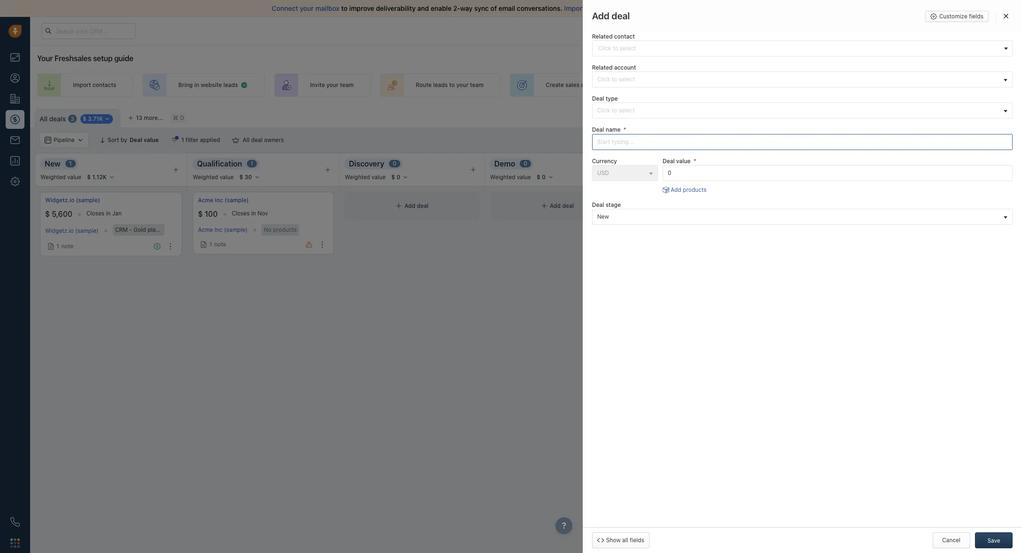 Task type: describe. For each thing, give the bounding box(es) containing it.
1 down 100
[[209, 241, 212, 248]]

value
[[676, 157, 691, 164]]

Search field
[[972, 132, 1019, 148]]

note for $ 5,600
[[61, 243, 73, 250]]

container_wx8msf4aqz5i3rn1 image for add deal
[[839, 203, 846, 209]]

gold
[[134, 226, 146, 233]]

2 widgetz.io (sample) link from the top
[[45, 227, 99, 235]]

usd
[[597, 169, 609, 176]]

guide
[[114, 54, 133, 63]]

won
[[793, 159, 809, 168]]

related contact
[[592, 33, 635, 40]]

to inside route leads to your team link
[[449, 82, 455, 89]]

1 note for $ 100
[[209, 241, 226, 248]]

negotiation
[[640, 159, 681, 168]]

0 horizontal spatial all
[[587, 4, 594, 12]]

explore plans
[[845, 27, 881, 34]]

all for deal
[[243, 136, 250, 143]]

close image
[[1004, 13, 1009, 19]]

add deal inside button
[[989, 113, 1013, 120]]

1 down $ 5,600
[[56, 243, 59, 250]]

click for deal
[[597, 107, 610, 114]]

forecasting
[[929, 137, 961, 144]]

website
[[201, 82, 222, 89]]

set
[[670, 82, 679, 89]]

deal for deal stage
[[592, 201, 604, 208]]

1 acme inc (sample) from the top
[[198, 197, 249, 204]]

container_wx8msf4aqz5i3rn1 image inside bring in website leads link
[[240, 81, 248, 89]]

currency
[[592, 157, 617, 164]]

data
[[629, 4, 643, 12]]

filter
[[186, 136, 198, 143]]

invite your team link
[[274, 73, 371, 97]]

set up your sales pipeline link
[[634, 73, 756, 97]]

2 leads from the left
[[433, 82, 448, 89]]

import deals button
[[904, 109, 956, 125]]

container_wx8msf4aqz5i3rn1 image for quotas and forecasting
[[887, 137, 894, 143]]

add inside "dialog"
[[671, 186, 681, 193]]

1 widgetz.io (sample) from the top
[[45, 197, 100, 204]]

1 horizontal spatial sales
[[611, 4, 627, 12]]

1 leads from the left
[[223, 82, 238, 89]]

0 vertical spatial new
[[45, 159, 61, 168]]

show
[[606, 537, 621, 544]]

all deal owners
[[243, 136, 284, 143]]

up
[[680, 82, 687, 89]]

Enter value number field
[[663, 165, 1013, 181]]

phone element
[[6, 513, 24, 532]]

deal for deal value *
[[663, 157, 675, 164]]

crm - gold plan monthly (sample)
[[115, 226, 207, 233]]

new inside button
[[597, 213, 609, 220]]

set up your sales pipeline
[[670, 82, 740, 89]]

show all fields button
[[592, 533, 650, 549]]

1 note for $ 5,600
[[56, 243, 73, 250]]

invite your team
[[310, 82, 354, 89]]

1 acme from the top
[[198, 197, 213, 204]]

settings
[[872, 113, 895, 120]]

bring
[[178, 82, 193, 89]]

discovery
[[349, 159, 384, 168]]

explore plans link
[[839, 25, 886, 36]]

import deals group
[[904, 109, 972, 125]]

$ for $ 5,600
[[45, 210, 50, 218]]

add deal button
[[976, 109, 1018, 125]]

what's new image
[[954, 28, 961, 35]]

sync
[[474, 4, 489, 12]]

improve
[[349, 4, 374, 12]]

Click to select search field
[[592, 41, 1013, 57]]

cancel
[[942, 537, 961, 544]]

o
[[180, 115, 184, 122]]

all for deals
[[40, 115, 47, 123]]

connect
[[272, 4, 298, 12]]

1 inside button
[[181, 136, 184, 143]]

trial
[[778, 28, 787, 34]]

jan
[[112, 210, 122, 217]]

import for import deals
[[917, 113, 935, 120]]

1 widgetz.io from the top
[[45, 197, 74, 204]]

type
[[606, 95, 618, 102]]

name
[[606, 126, 621, 133]]

container_wx8msf4aqz5i3rn1 image inside 1 filter applied button
[[171, 137, 178, 143]]

1 filter applied button
[[165, 132, 226, 148]]

stage
[[606, 201, 621, 208]]

owners
[[264, 136, 284, 143]]

contact
[[614, 33, 635, 40]]

products for no products
[[273, 226, 297, 233]]

container_wx8msf4aqz5i3rn1 image for settings
[[863, 113, 870, 120]]

0 for won
[[817, 160, 821, 167]]

no products
[[264, 226, 297, 233]]

deliverability
[[376, 4, 416, 12]]

account
[[614, 64, 636, 71]]

your for your freshsales setup guide
[[37, 54, 53, 63]]

all inside button
[[622, 537, 628, 544]]

explore
[[845, 27, 865, 34]]

2 acme from the top
[[198, 226, 213, 234]]

1 horizontal spatial import
[[564, 4, 585, 12]]

quotas and forecasting link
[[887, 132, 971, 148]]

related for related contact
[[592, 33, 613, 40]]

your for your trial ends in 21 days
[[765, 28, 776, 34]]

0 for discovery
[[393, 160, 397, 167]]

(sample) inside acme inc (sample) link
[[225, 197, 249, 204]]

products for add products
[[683, 186, 707, 193]]

(sample) down "$ 100" at the top left of the page
[[184, 226, 207, 233]]

select for deal type
[[619, 107, 635, 114]]

deal for deal name *
[[592, 126, 604, 133]]

usd button
[[592, 165, 658, 181]]

add deal link
[[766, 73, 842, 97]]

1 inc from the top
[[215, 197, 223, 204]]

show all fields
[[606, 537, 644, 544]]

import all your sales data link
[[564, 4, 644, 12]]

way
[[460, 4, 473, 12]]

email
[[499, 4, 515, 12]]

add inside button
[[989, 113, 1000, 120]]

new button
[[592, 209, 1013, 225]]

your trial ends in 21 days
[[765, 28, 827, 34]]

2 widgetz.io from the top
[[45, 227, 74, 235]]

container_wx8msf4aqz5i3rn1 image inside all deal owners button
[[232, 137, 239, 143]]

setup
[[93, 54, 113, 63]]

customize
[[940, 13, 968, 20]]

1 team from the left
[[340, 82, 354, 89]]

⌘
[[173, 115, 178, 122]]

save
[[988, 537, 1000, 544]]

$ 5,600
[[45, 210, 72, 218]]

more...
[[144, 114, 163, 121]]

conversations.
[[517, 4, 563, 12]]

2 acme inc (sample) from the top
[[198, 226, 248, 234]]

your left deal
[[595, 4, 609, 12]]

$ for $ 100
[[198, 210, 203, 218]]

-
[[129, 226, 132, 233]]

$ 100
[[198, 210, 218, 218]]

route leads to your team link
[[380, 73, 501, 97]]

deal name *
[[592, 126, 626, 133]]

add deal
[[592, 10, 630, 21]]

deals for import
[[936, 113, 951, 120]]

click to select button for deal type
[[592, 103, 1013, 119]]

* for deal value *
[[694, 157, 696, 164]]

sequence
[[581, 82, 608, 89]]

save button
[[975, 533, 1013, 549]]

in left 21
[[802, 28, 807, 34]]

1 acme inc (sample) link from the top
[[198, 196, 249, 204]]

import contacts link
[[37, 73, 133, 97]]

to right mailbox
[[341, 4, 348, 12]]



Task type: locate. For each thing, give the bounding box(es) containing it.
0 horizontal spatial import
[[73, 82, 91, 89]]

100
[[205, 210, 218, 218]]

select for related account
[[619, 76, 635, 83]]

2 inc from the top
[[215, 226, 223, 234]]

1 vertical spatial related
[[592, 64, 613, 71]]

import deals
[[917, 113, 951, 120]]

new
[[45, 159, 61, 168], [597, 213, 609, 220]]

0 horizontal spatial all
[[40, 115, 47, 123]]

1 vertical spatial fields
[[630, 537, 644, 544]]

0 vertical spatial select
[[619, 76, 635, 83]]

all left 3
[[40, 115, 47, 123]]

2 select from the top
[[619, 107, 635, 114]]

import inside import deals button
[[917, 113, 935, 120]]

2 widgetz.io (sample) from the top
[[45, 227, 99, 235]]

0 vertical spatial products
[[683, 186, 707, 193]]

1 horizontal spatial all
[[243, 136, 250, 143]]

bring in website leads link
[[143, 73, 265, 97]]

acme inc (sample) down 100
[[198, 226, 248, 234]]

0 horizontal spatial deals
[[49, 115, 66, 123]]

1 horizontal spatial products
[[683, 186, 707, 193]]

cancel button
[[933, 533, 970, 549]]

note down 100
[[214, 241, 226, 248]]

1 vertical spatial all
[[622, 537, 628, 544]]

$
[[45, 210, 50, 218], [198, 210, 203, 218]]

fields inside "button"
[[969, 13, 984, 20]]

21
[[808, 28, 814, 34]]

0 horizontal spatial team
[[340, 82, 354, 89]]

deals left 3
[[49, 115, 66, 123]]

quotas
[[896, 137, 916, 144]]

all
[[40, 115, 47, 123], [243, 136, 250, 143]]

new down all deals link on the top left of the page
[[45, 159, 61, 168]]

0 vertical spatial acme
[[198, 197, 213, 204]]

acme inc (sample) link down 100
[[198, 226, 248, 234]]

leads right website
[[223, 82, 238, 89]]

1
[[181, 136, 184, 143], [69, 160, 72, 167], [251, 160, 253, 167], [690, 160, 693, 167], [209, 241, 212, 248], [56, 243, 59, 250]]

connect your mailbox to improve deliverability and enable 2-way sync of email conversations. import all your sales data
[[272, 4, 643, 12]]

* right name at the top of page
[[624, 126, 626, 133]]

1 up add products
[[690, 160, 693, 167]]

(sample) up closes in nov
[[225, 197, 249, 204]]

create sales sequence
[[546, 82, 608, 89]]

1 vertical spatial your
[[37, 54, 53, 63]]

Start typing... text field
[[592, 134, 1013, 150]]

1 vertical spatial products
[[273, 226, 297, 233]]

0 horizontal spatial $
[[45, 210, 50, 218]]

sales right create
[[566, 82, 580, 89]]

1 click to select button from the top
[[592, 72, 1013, 88]]

widgetz.io (sample) link
[[45, 196, 100, 204], [45, 227, 99, 235]]

1 horizontal spatial deals
[[936, 113, 951, 120]]

3 0 from the left
[[817, 160, 821, 167]]

0 horizontal spatial *
[[624, 126, 626, 133]]

container_wx8msf4aqz5i3rn1 image down enter value number field at top right
[[839, 203, 846, 209]]

note down 5,600
[[61, 243, 73, 250]]

1 note down 5,600
[[56, 243, 73, 250]]

1 vertical spatial click to select
[[597, 107, 635, 114]]

1 horizontal spatial leads
[[433, 82, 448, 89]]

click to select for account
[[597, 76, 635, 83]]

2 vertical spatial import
[[917, 113, 935, 120]]

add
[[802, 82, 812, 89], [989, 113, 1000, 120], [671, 186, 681, 193], [405, 203, 415, 210], [550, 203, 561, 210], [848, 203, 859, 210], [994, 203, 1005, 210]]

0 right demo
[[524, 160, 528, 167]]

2 acme inc (sample) link from the top
[[198, 226, 248, 234]]

your right invite
[[326, 82, 339, 89]]

container_wx8msf4aqz5i3rn1 image left quotas
[[887, 137, 894, 143]]

import left contacts
[[73, 82, 91, 89]]

1 related from the top
[[592, 33, 613, 40]]

your left mailbox
[[300, 4, 314, 12]]

(sample) up closes in jan at top
[[76, 197, 100, 204]]

2 click to select button from the top
[[592, 103, 1013, 119]]

(sample) down closes in nov
[[224, 226, 248, 234]]

sales
[[611, 4, 627, 12], [566, 82, 580, 89], [702, 82, 717, 89]]

1 horizontal spatial *
[[694, 157, 696, 164]]

click to select button down add deal link
[[592, 103, 1013, 119]]

2 $ from the left
[[198, 210, 203, 218]]

1 vertical spatial click
[[597, 107, 610, 114]]

2 click from the top
[[597, 107, 610, 114]]

1 click to select from the top
[[597, 76, 635, 83]]

0 right lost
[[962, 160, 966, 167]]

1 vertical spatial import
[[73, 82, 91, 89]]

0 horizontal spatial products
[[273, 226, 297, 233]]

customize fields button
[[925, 11, 989, 22]]

0 horizontal spatial note
[[61, 243, 73, 250]]

1 select from the top
[[619, 76, 635, 83]]

$ left 100
[[198, 210, 203, 218]]

1 vertical spatial click to select button
[[592, 103, 1013, 119]]

1 down all deal owners button
[[251, 160, 253, 167]]

0 vertical spatial click to select button
[[592, 72, 1013, 88]]

deal left value
[[663, 157, 675, 164]]

deals inside import deals button
[[936, 113, 951, 120]]

in for bring in website leads
[[194, 82, 199, 89]]

1 down 3
[[69, 160, 72, 167]]

in right bring
[[194, 82, 199, 89]]

widgetz.io (sample) up 5,600
[[45, 197, 100, 204]]

1 horizontal spatial 1 note
[[209, 241, 226, 248]]

click to select button down click to select search field
[[592, 72, 1013, 88]]

sales left data
[[611, 4, 627, 12]]

Search your CRM... text field
[[41, 23, 135, 39]]

in
[[802, 28, 807, 34], [194, 82, 199, 89], [106, 210, 111, 217], [251, 210, 256, 217]]

* right value
[[694, 157, 696, 164]]

your right route
[[456, 82, 469, 89]]

1 vertical spatial acme inc (sample) link
[[198, 226, 248, 234]]

and left enable
[[417, 4, 429, 12]]

1 horizontal spatial team
[[470, 82, 484, 89]]

(sample) down closes in jan at top
[[75, 227, 99, 235]]

all inside button
[[243, 136, 250, 143]]

deal
[[612, 10, 630, 21]]

your left trial
[[765, 28, 776, 34]]

team
[[340, 82, 354, 89], [470, 82, 484, 89]]

widgetz.io (sample) link up 5,600
[[45, 196, 100, 204]]

1 vertical spatial acme
[[198, 226, 213, 234]]

deal stage
[[592, 201, 621, 208]]

13
[[136, 114, 142, 121]]

settings button
[[858, 109, 899, 125]]

1 horizontal spatial closes
[[232, 210, 250, 217]]

import left add
[[564, 4, 585, 12]]

bring in website leads
[[178, 82, 238, 89]]

deal for deal type
[[592, 95, 604, 102]]

fields right show
[[630, 537, 644, 544]]

and right quotas
[[917, 137, 928, 144]]

1 vertical spatial and
[[917, 137, 928, 144]]

freshworks switcher image
[[10, 539, 20, 548]]

1 horizontal spatial your
[[765, 28, 776, 34]]

lost
[[938, 159, 953, 168]]

1 left filter
[[181, 136, 184, 143]]

0 vertical spatial import
[[564, 4, 585, 12]]

0 vertical spatial widgetz.io (sample)
[[45, 197, 100, 204]]

0 horizontal spatial fields
[[630, 537, 644, 544]]

closes in jan
[[86, 210, 122, 217]]

2 0 from the left
[[524, 160, 528, 167]]

0 vertical spatial click to select
[[597, 76, 635, 83]]

freshsales
[[54, 54, 91, 63]]

select up name at the top of page
[[619, 107, 635, 114]]

0 vertical spatial inc
[[215, 197, 223, 204]]

0 vertical spatial click
[[597, 76, 610, 83]]

all left owners
[[243, 136, 250, 143]]

deal left stage
[[592, 201, 604, 208]]

to down the type
[[612, 107, 617, 114]]

1 note
[[209, 241, 226, 248], [56, 243, 73, 250]]

closes for $ 100
[[232, 210, 250, 217]]

in for closes in nov
[[251, 210, 256, 217]]

import inside "import contacts" link
[[73, 82, 91, 89]]

customize fields
[[940, 13, 984, 20]]

*
[[624, 126, 626, 133], [694, 157, 696, 164]]

1 vertical spatial all
[[243, 136, 250, 143]]

2 horizontal spatial import
[[917, 113, 935, 120]]

widgetz.io (sample) link down 5,600
[[45, 227, 99, 235]]

0 vertical spatial all
[[587, 4, 594, 12]]

add deal dialog
[[583, 0, 1022, 553]]

0 right the 'discovery'
[[393, 160, 397, 167]]

to right route
[[449, 82, 455, 89]]

create
[[546, 82, 564, 89]]

1 0 from the left
[[393, 160, 397, 167]]

acme down "$ 100" at the top left of the page
[[198, 226, 213, 234]]

0 horizontal spatial closes
[[86, 210, 104, 217]]

click
[[597, 76, 610, 83], [597, 107, 610, 114]]

click down related account
[[597, 76, 610, 83]]

⌘ o
[[173, 115, 184, 122]]

related down add
[[592, 33, 613, 40]]

0 vertical spatial related
[[592, 33, 613, 40]]

0 vertical spatial *
[[624, 126, 626, 133]]

1 closes from the left
[[86, 210, 104, 217]]

contacts
[[93, 82, 116, 89]]

new down deal stage
[[597, 213, 609, 220]]

0 vertical spatial your
[[765, 28, 776, 34]]

1 horizontal spatial all
[[622, 537, 628, 544]]

related for related account
[[592, 64, 613, 71]]

fields right customize
[[969, 13, 984, 20]]

container_wx8msf4aqz5i3rn1 image down $ 5,600
[[48, 243, 54, 250]]

monthly
[[161, 226, 182, 233]]

click to select button for related account
[[592, 72, 1013, 88]]

closes for $ 5,600
[[86, 210, 104, 217]]

add
[[592, 10, 610, 21]]

click to select down the type
[[597, 107, 635, 114]]

and
[[417, 4, 429, 12], [917, 137, 928, 144]]

deal
[[592, 95, 604, 102], [592, 126, 604, 133], [663, 157, 675, 164], [592, 201, 604, 208]]

1 click from the top
[[597, 76, 610, 83]]

1 vertical spatial widgetz.io (sample)
[[45, 227, 99, 235]]

import for import contacts
[[73, 82, 91, 89]]

of
[[491, 4, 497, 12]]

0 vertical spatial all
[[40, 115, 47, 123]]

crm
[[115, 226, 128, 233]]

container_wx8msf4aqz5i3rn1 image
[[240, 81, 248, 89], [171, 137, 178, 143], [232, 137, 239, 143], [396, 203, 402, 209], [541, 203, 548, 209], [985, 203, 991, 209], [200, 241, 207, 248]]

1 widgetz.io (sample) link from the top
[[45, 196, 100, 204]]

in for closes in jan
[[106, 210, 111, 217]]

0 horizontal spatial and
[[417, 4, 429, 12]]

send email image
[[929, 27, 936, 35]]

your right the up
[[689, 82, 701, 89]]

all right show
[[622, 537, 628, 544]]

mailbox
[[315, 4, 340, 12]]

0 right won on the right of the page
[[817, 160, 821, 167]]

select
[[619, 76, 635, 83], [619, 107, 635, 114]]

add products link
[[663, 186, 707, 194]]

in left jan
[[106, 210, 111, 217]]

closes in nov
[[232, 210, 268, 217]]

container_wx8msf4aqz5i3rn1 image left settings at the top right of the page
[[863, 113, 870, 120]]

2 click to select from the top
[[597, 107, 635, 114]]

acme inc (sample)
[[198, 197, 249, 204], [198, 226, 248, 234]]

2 closes from the left
[[232, 210, 250, 217]]

1 filter applied
[[181, 136, 220, 143]]

pipeline
[[718, 82, 740, 89]]

sales left pipeline
[[702, 82, 717, 89]]

1 vertical spatial acme inc (sample)
[[198, 226, 248, 234]]

2-
[[453, 4, 460, 12]]

create sales sequence link
[[510, 73, 625, 97]]

$ left 5,600
[[45, 210, 50, 218]]

(sample) inside widgetz.io (sample) link
[[76, 197, 100, 204]]

2 horizontal spatial sales
[[702, 82, 717, 89]]

click to select for type
[[597, 107, 635, 114]]

nov
[[258, 210, 268, 217]]

all left deal
[[587, 4, 594, 12]]

inc down 100
[[215, 226, 223, 234]]

container_wx8msf4aqz5i3rn1 image
[[863, 113, 870, 120], [887, 137, 894, 143], [839, 203, 846, 209], [48, 243, 54, 250]]

to down related account
[[612, 76, 617, 83]]

fields inside button
[[630, 537, 644, 544]]

0 horizontal spatial sales
[[566, 82, 580, 89]]

import up quotas and forecasting
[[917, 113, 935, 120]]

connect your mailbox link
[[272, 4, 341, 12]]

1 $ from the left
[[45, 210, 50, 218]]

deal type
[[592, 95, 618, 102]]

deals for all
[[49, 115, 66, 123]]

acme inc (sample) up 100
[[198, 197, 249, 204]]

note for $ 100
[[214, 241, 226, 248]]

* for deal name *
[[624, 126, 626, 133]]

plans
[[867, 27, 881, 34]]

1 note down 100
[[209, 241, 226, 248]]

0 vertical spatial acme inc (sample) link
[[198, 196, 249, 204]]

0 vertical spatial and
[[417, 4, 429, 12]]

all deals link
[[40, 114, 66, 124]]

deals up 'forecasting'
[[936, 113, 951, 120]]

1 vertical spatial *
[[694, 157, 696, 164]]

plan
[[148, 226, 159, 233]]

acme up "$ 100" at the top left of the page
[[198, 197, 213, 204]]

0 horizontal spatial leads
[[223, 82, 238, 89]]

quotas and forecasting
[[896, 137, 961, 144]]

1 horizontal spatial note
[[214, 241, 226, 248]]

products down value
[[683, 186, 707, 193]]

in left nov
[[251, 210, 256, 217]]

widgetz.io up $ 5,600
[[45, 197, 74, 204]]

1 vertical spatial widgetz.io
[[45, 227, 74, 235]]

products inside "add deal" "dialog"
[[683, 186, 707, 193]]

widgetz.io down $ 5,600
[[45, 227, 74, 235]]

2 related from the top
[[592, 64, 613, 71]]

leads right route
[[433, 82, 448, 89]]

4 0 from the left
[[962, 160, 966, 167]]

click to select down related account
[[597, 76, 635, 83]]

acme inc (sample) link up 100
[[198, 196, 249, 204]]

deal left name at the top of page
[[592, 126, 604, 133]]

demo
[[494, 159, 515, 168]]

ends
[[789, 28, 801, 34]]

your freshsales setup guide
[[37, 54, 133, 63]]

1 horizontal spatial fields
[[969, 13, 984, 20]]

phone image
[[10, 518, 20, 527]]

days
[[815, 28, 827, 34]]

1 vertical spatial inc
[[215, 226, 223, 234]]

your left the 'freshsales'
[[37, 54, 53, 63]]

1 horizontal spatial and
[[917, 137, 928, 144]]

click for related
[[597, 76, 610, 83]]

qualification
[[197, 159, 242, 168]]

related up sequence
[[592, 64, 613, 71]]

0 vertical spatial fields
[[969, 13, 984, 20]]

widgetz.io (sample) down 5,600
[[45, 227, 99, 235]]

0 for demo
[[524, 160, 528, 167]]

container_wx8msf4aqz5i3rn1 image inside the quotas and forecasting link
[[887, 137, 894, 143]]

acme
[[198, 197, 213, 204], [198, 226, 213, 234]]

closes left nov
[[232, 210, 250, 217]]

13 more... button
[[123, 112, 168, 125]]

0 horizontal spatial 1 note
[[56, 243, 73, 250]]

select down account
[[619, 76, 635, 83]]

1 horizontal spatial new
[[597, 213, 609, 220]]

inc up 100
[[215, 197, 223, 204]]

route
[[416, 82, 432, 89]]

deal
[[814, 82, 826, 89], [1001, 113, 1013, 120], [251, 136, 263, 143], [417, 203, 429, 210], [562, 203, 574, 210], [861, 203, 872, 210], [1006, 203, 1018, 210]]

container_wx8msf4aqz5i3rn1 image inside the settings popup button
[[863, 113, 870, 120]]

closes left jan
[[86, 210, 104, 217]]

1 vertical spatial new
[[597, 213, 609, 220]]

2 team from the left
[[470, 82, 484, 89]]

0 for lost
[[962, 160, 966, 167]]

all deal owners button
[[226, 132, 290, 148]]

0 horizontal spatial new
[[45, 159, 61, 168]]

click to select
[[597, 76, 635, 83], [597, 107, 635, 114]]

note
[[214, 241, 226, 248], [61, 243, 73, 250]]

0 horizontal spatial your
[[37, 54, 53, 63]]

0
[[393, 160, 397, 167], [524, 160, 528, 167], [817, 160, 821, 167], [962, 160, 966, 167]]

deal left the type
[[592, 95, 604, 102]]

1 vertical spatial widgetz.io (sample) link
[[45, 227, 99, 235]]

1 vertical spatial select
[[619, 107, 635, 114]]

products right no
[[273, 226, 297, 233]]

0 vertical spatial widgetz.io (sample) link
[[45, 196, 100, 204]]

click down deal type
[[597, 107, 610, 114]]

0 vertical spatial acme inc (sample)
[[198, 197, 249, 204]]

0 vertical spatial widgetz.io
[[45, 197, 74, 204]]

1 horizontal spatial $
[[198, 210, 203, 218]]



Task type: vqa. For each thing, say whether or not it's contained in the screenshot.


